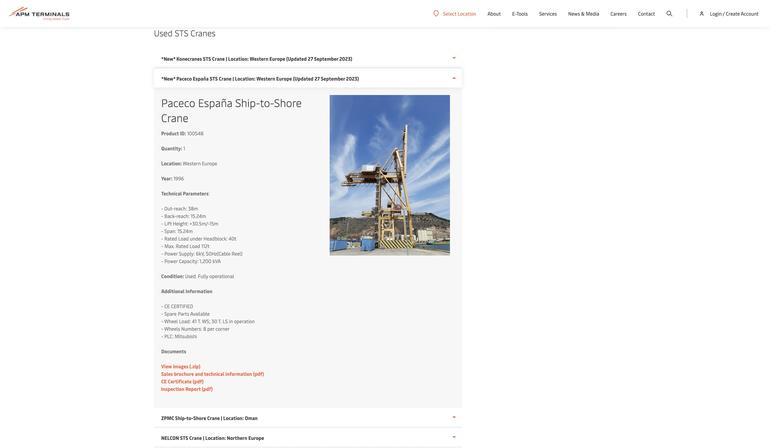 Task type: locate. For each thing, give the bounding box(es) containing it.
reach: up height:
[[177, 213, 190, 220]]

1 *new* from the top
[[161, 55, 176, 62]]

1 vertical spatial 2023)
[[346, 75, 359, 82]]

0 vertical spatial shore
[[274, 95, 302, 110]]

(pdf) right report
[[202, 386, 213, 393]]

0 horizontal spatial shore
[[194, 415, 206, 422]]

load down the under
[[190, 243, 200, 250]]

spare
[[165, 311, 177, 317]]

*new* for *new* paceco españa sts crane | location: western europe (updated 27 september 2023)
[[161, 75, 176, 82]]

e-tools
[[513, 10, 528, 17]]

images (.zip)
[[173, 363, 201, 370]]

30
[[212, 318, 217, 325]]

cranes
[[191, 27, 216, 39]]

100548 main image image
[[330, 95, 451, 256]]

technical parameters :
[[161, 190, 210, 197]]

view images (.zip) link
[[161, 363, 201, 370]]

0 vertical spatial to-
[[260, 95, 274, 110]]

year:
[[161, 175, 172, 182]]

0 vertical spatial power
[[165, 251, 178, 257]]

e-
[[513, 10, 517, 17]]

used
[[154, 27, 173, 39]]

1 t. from the left
[[198, 318, 201, 325]]

september
[[314, 55, 339, 62], [321, 75, 345, 82]]

ls
[[223, 318, 228, 325]]

0 vertical spatial ship-
[[235, 95, 260, 110]]

headblock:
[[204, 236, 228, 242]]

1 - from the top
[[161, 205, 163, 212]]

0 vertical spatial españa
[[193, 75, 209, 82]]

15.24m down height:
[[178, 228, 193, 235]]

view images (.zip) sales brochure and technical information (pdf) ce certificate (pdf) inspection report (pdf)
[[161, 363, 264, 393]]

0 vertical spatial (updated
[[287, 55, 307, 62]]

load
[[178, 236, 189, 242], [190, 243, 200, 250]]

27 up *new* paceco españa sts crane | location: western europe (updated 27 september 2023) dropdown button
[[308, 55, 313, 62]]

location: up "*new* paceco españa sts crane | location: western europe (updated 27 september 2023)"
[[228, 55, 249, 62]]

rated up supply:
[[176, 243, 189, 250]]

/
[[724, 10, 726, 17]]

per
[[208, 326, 215, 332]]

certificate
[[168, 379, 192, 385]]

(updated down *new* konecranes sts crane | location: western europe (updated 27 september 2023) dropdown button
[[293, 75, 314, 82]]

12 - from the top
[[161, 326, 163, 332]]

oman
[[245, 415, 258, 422]]

0 horizontal spatial ship-
[[175, 415, 187, 422]]

ship- right the zpmc
[[175, 415, 187, 422]]

15.24m up +30.5m/-
[[191, 213, 206, 220]]

load:
[[179, 318, 191, 325]]

location: down zpmc ship-to-shore crane | location: oman
[[206, 435, 226, 442]]

media
[[587, 10, 600, 17]]

10 - from the top
[[161, 311, 163, 317]]

konecranes
[[177, 55, 202, 62]]

and technical
[[195, 371, 225, 378]]

load left the under
[[178, 236, 189, 242]]

0 vertical spatial 15.24m
[[191, 213, 206, 220]]

crane inside paceco españa ship-to-shore crane
[[161, 110, 189, 125]]

1 vertical spatial *new*
[[161, 75, 176, 82]]

sales brochure and technical information (pdf) link
[[161, 371, 264, 378]]

15.24m
[[191, 213, 206, 220], [178, 228, 193, 235]]

corner
[[216, 326, 230, 332]]

used sts cranes
[[154, 27, 216, 39]]

8 - from the top
[[161, 258, 163, 265]]

numbers:
[[182, 326, 202, 332]]

power up condition:
[[165, 258, 178, 265]]

0 vertical spatial reach:
[[174, 205, 187, 212]]

reach: up back-
[[174, 205, 187, 212]]

1 vertical spatial (pdf)
[[202, 386, 213, 393]]

1 vertical spatial 27
[[315, 75, 320, 82]]

western down *new* konecranes sts crane | location: western europe (updated 27 september 2023)
[[257, 75, 275, 82]]

services
[[540, 10, 558, 17]]

0 horizontal spatial to-
[[187, 415, 194, 422]]

0 horizontal spatial t.
[[198, 318, 201, 325]]

to- right the zpmc
[[187, 415, 194, 422]]

1 vertical spatial september
[[321, 75, 345, 82]]

41 t. ws; 30 t. ls in operation - wheels numbers:
[[161, 318, 255, 332]]

27 down *new* konecranes sts crane | location: western europe (updated 27 september 2023) dropdown button
[[315, 75, 320, 82]]

2023)
[[340, 55, 353, 62], [346, 75, 359, 82]]

account
[[742, 10, 760, 17]]

mitsubishi
[[175, 333, 197, 340]]

1 horizontal spatial load
[[190, 243, 200, 250]]

0 vertical spatial *new*
[[161, 55, 176, 62]]

power down "max."
[[165, 251, 178, 257]]

zpmc ship-to-shore crane | location: oman
[[161, 415, 258, 422]]

ce down sales
[[161, 379, 167, 385]]

-
[[161, 205, 163, 212], [161, 213, 163, 220], [161, 220, 163, 227], [161, 228, 163, 235], [161, 236, 163, 242], [161, 243, 163, 250], [161, 251, 163, 257], [161, 258, 163, 265], [161, 303, 163, 310], [161, 311, 163, 317], [161, 318, 163, 325], [161, 326, 163, 332], [161, 333, 163, 340]]

western up "*new* paceco españa sts crane | location: western europe (updated 27 september 2023)"
[[250, 55, 269, 62]]

1 horizontal spatial t.
[[219, 318, 222, 325]]

españa inside paceco españa ship-to-shore crane
[[198, 95, 233, 110]]

rated
[[165, 236, 177, 242], [176, 243, 189, 250]]

1 vertical spatial paceco
[[161, 95, 196, 110]]

5 - from the top
[[161, 236, 163, 242]]

paceco
[[177, 75, 192, 82], [161, 95, 196, 110]]

1 horizontal spatial ship-
[[235, 95, 260, 110]]

to- inside paceco españa ship-to-shore crane
[[260, 95, 274, 110]]

western down 1
[[183, 160, 201, 167]]

western
[[250, 55, 269, 62], [257, 75, 275, 82], [183, 160, 201, 167]]

100548
[[187, 130, 204, 137]]

careers
[[611, 10, 627, 17]]

27
[[308, 55, 313, 62], [315, 75, 320, 82]]

8 per corner - plc: mitsubishi
[[161, 326, 230, 340]]

1 vertical spatial to-
[[187, 415, 194, 422]]

- out-reach: 38m - back-reach: 15.24m - lift height: +30.5m/-15m - span: 15.24m - rated load under headblock: 40t - max. rated load 112t - power supply: 6kv, 50hz(cable reel) - power capacity: 1,200 kva
[[161, 205, 243, 265]]

span:
[[165, 228, 176, 235]]

wheel
[[164, 318, 178, 325]]

ship- down "*new* paceco españa sts crane | location: western europe (updated 27 september 2023)"
[[235, 95, 260, 110]]

- ce certified - spare parts available - wheel load:
[[161, 303, 210, 325]]

2 *new* from the top
[[161, 75, 176, 82]]

1 vertical spatial shore
[[194, 415, 206, 422]]

information
[[186, 288, 213, 295]]

to- down "*new* paceco españa sts crane | location: western europe (updated 27 september 2023)"
[[260, 95, 274, 110]]

41
[[192, 318, 197, 325]]

+30.5m/-
[[190, 220, 210, 227]]

1 vertical spatial españa
[[198, 95, 233, 110]]

(pdf) up report
[[193, 379, 204, 385]]

lift
[[165, 220, 172, 227]]

1 vertical spatial (updated
[[293, 75, 314, 82]]

in
[[229, 318, 233, 325]]

location: left oman
[[224, 415, 244, 422]]

2 power from the top
[[165, 258, 178, 265]]

news & media
[[569, 10, 600, 17]]

0 vertical spatial load
[[178, 236, 189, 242]]

1 horizontal spatial to-
[[260, 95, 274, 110]]

condition:
[[161, 273, 184, 280]]

1 vertical spatial ship-
[[175, 415, 187, 422]]

plc:
[[165, 333, 174, 340]]

sts
[[175, 27, 189, 39], [203, 55, 211, 62], [210, 75, 218, 82], [180, 435, 188, 442]]

rated down span:
[[165, 236, 177, 242]]

inspection
[[161, 386, 185, 393]]

2023) inside *new* konecranes sts crane | location: western europe (updated 27 september 2023) dropdown button
[[340, 55, 353, 62]]

0 vertical spatial 2023)
[[340, 55, 353, 62]]

parameters
[[183, 190, 209, 197]]

ce up spare
[[165, 303, 170, 310]]

1 horizontal spatial 27
[[315, 75, 320, 82]]

1 vertical spatial power
[[165, 258, 178, 265]]

t. right the 41
[[198, 318, 201, 325]]

to-
[[260, 95, 274, 110], [187, 415, 194, 422]]

wheels
[[164, 326, 180, 332]]

location:
[[228, 55, 249, 62], [235, 75, 256, 82], [161, 160, 182, 167], [224, 415, 244, 422], [206, 435, 226, 442]]

ship- inside paceco españa ship-to-shore crane
[[235, 95, 260, 110]]

1 vertical spatial ce
[[161, 379, 167, 385]]

|
[[226, 55, 227, 62], [233, 75, 234, 82], [221, 415, 222, 422], [203, 435, 204, 442]]

about button
[[488, 0, 501, 27]]

1 vertical spatial reach:
[[177, 213, 190, 220]]

0 vertical spatial paceco
[[177, 75, 192, 82]]

europe
[[270, 55, 285, 62], [277, 75, 292, 82], [202, 160, 217, 167], [249, 435, 264, 442]]

*new* paceco españa sts crane | location: western europe (updated 27 september 2023)
[[161, 75, 359, 82]]

0 vertical spatial ce
[[165, 303, 170, 310]]

8
[[203, 326, 206, 332]]

1 horizontal spatial shore
[[274, 95, 302, 110]]

operation
[[234, 318, 255, 325]]

available
[[190, 311, 210, 317]]

0 horizontal spatial 27
[[308, 55, 313, 62]]

documents
[[161, 348, 186, 355]]

(updated up *new* paceco españa sts crane | location: western europe (updated 27 september 2023) dropdown button
[[287, 55, 307, 62]]

- inside 8 per corner - plc: mitsubishi
[[161, 333, 163, 340]]

ship-
[[235, 95, 260, 110], [175, 415, 187, 422]]

login
[[711, 10, 723, 17]]

13 - from the top
[[161, 333, 163, 340]]

3 - from the top
[[161, 220, 163, 227]]

0 vertical spatial (pdf)
[[193, 379, 204, 385]]

t. left ls
[[219, 318, 222, 325]]

to- inside dropdown button
[[187, 415, 194, 422]]



Task type: describe. For each thing, give the bounding box(es) containing it.
6kv,
[[196, 251, 205, 257]]

kva
[[213, 258, 221, 265]]

view
[[161, 363, 172, 370]]

additional
[[161, 288, 185, 295]]

services button
[[540, 0, 558, 27]]

1
[[183, 145, 185, 152]]

nelcon sts crane | location: northern europe
[[161, 435, 264, 442]]

northern
[[227, 435, 248, 442]]

2 t. from the left
[[219, 318, 222, 325]]

ce certificate (pdf) link
[[161, 379, 204, 385]]

1 vertical spatial rated
[[176, 243, 189, 250]]

location: down quantity:
[[161, 160, 182, 167]]

ce inside "- ce certified - spare parts available - wheel load:"
[[165, 303, 170, 310]]

6 - from the top
[[161, 243, 163, 250]]

40t
[[229, 236, 237, 242]]

capacity:
[[179, 258, 199, 265]]

zpmc ship-to-shore crane | location: oman button
[[154, 408, 463, 428]]

38m
[[188, 205, 198, 212]]

15m
[[210, 220, 219, 227]]

9 - from the top
[[161, 303, 163, 310]]

year: 1996
[[161, 175, 184, 182]]

login / create account
[[711, 10, 760, 17]]

ce inside view images (.zip) sales brochure and technical information (pdf) ce certificate (pdf) inspection report (pdf)
[[161, 379, 167, 385]]

out-
[[165, 205, 174, 212]]

paceco españa ship-to-shore crane
[[161, 95, 302, 125]]

paceco inside dropdown button
[[177, 75, 192, 82]]

contact button
[[639, 0, 656, 27]]

quantity:
[[161, 145, 182, 152]]

additional information
[[161, 288, 213, 295]]

*new* konecranes sts crane | location: western europe (updated 27 september 2023)
[[161, 55, 353, 62]]

nelcon
[[161, 435, 179, 442]]

back-
[[165, 213, 177, 220]]

max.
[[165, 243, 175, 250]]

ship- inside dropdown button
[[175, 415, 187, 422]]

*new* paceco españa sts crane | location: western europe (updated 27 september 2023) element
[[154, 88, 463, 408]]

2 vertical spatial western
[[183, 160, 201, 167]]

ws;
[[202, 318, 211, 325]]

nelcon sts crane | location: northern europe button
[[154, 428, 463, 448]]

certified
[[171, 303, 193, 310]]

information (pdf)
[[226, 371, 264, 378]]

0 vertical spatial 27
[[308, 55, 313, 62]]

supply:
[[179, 251, 195, 257]]

paceco inside paceco españa ship-to-shore crane
[[161, 95, 196, 110]]

50hz(cable
[[206, 251, 231, 257]]

about
[[488, 10, 501, 17]]

product id: 100548
[[161, 130, 204, 137]]

- inside 41 t. ws; 30 t. ls in operation - wheels numbers:
[[161, 326, 163, 332]]

*new* konecranes sts crane | location: western europe (updated 27 september 2023) button
[[154, 48, 463, 68]]

tim.chen@maersk.com
[[511, 9, 563, 16]]

parts
[[178, 311, 189, 317]]

inspection report (pdf) link
[[161, 386, 213, 393]]

1 power from the top
[[165, 251, 178, 257]]

0 vertical spatial rated
[[165, 236, 177, 242]]

1996
[[174, 175, 184, 182]]

login / create account link
[[700, 0, 760, 27]]

condition: used. fully operational
[[161, 273, 236, 280]]

:
[[209, 190, 210, 197]]

1,200
[[200, 258, 212, 265]]

brochure
[[174, 371, 194, 378]]

create
[[727, 10, 741, 17]]

e-tools button
[[513, 0, 528, 27]]

location: western europe
[[161, 160, 217, 167]]

shore inside dropdown button
[[194, 415, 206, 422]]

tools
[[517, 10, 528, 17]]

contact
[[639, 10, 656, 17]]

reel)
[[232, 251, 243, 257]]

11 - from the top
[[161, 318, 163, 325]]

0 horizontal spatial load
[[178, 236, 189, 242]]

españa inside dropdown button
[[193, 75, 209, 82]]

7 - from the top
[[161, 251, 163, 257]]

news
[[569, 10, 581, 17]]

*new* paceco españa sts crane | location: western europe (updated 27 september 2023) button
[[154, 68, 463, 88]]

under
[[190, 236, 203, 242]]

product
[[161, 130, 179, 137]]

shore inside paceco españa ship-to-shore crane
[[274, 95, 302, 110]]

tim.chen@maersk.com link
[[501, 9, 608, 17]]

0 vertical spatial western
[[250, 55, 269, 62]]

location
[[458, 10, 477, 17]]

&
[[582, 10, 585, 17]]

*new* for *new* konecranes sts crane | location: western europe (updated 27 september 2023)
[[161, 55, 176, 62]]

quantity: 1
[[161, 145, 185, 152]]

location: down *new* konecranes sts crane | location: western europe (updated 27 september 2023)
[[235, 75, 256, 82]]

1 vertical spatial 15.24m
[[178, 228, 193, 235]]

0 vertical spatial september
[[314, 55, 339, 62]]

technical
[[161, 190, 182, 197]]

2023) inside *new* paceco españa sts crane | location: western europe (updated 27 september 2023) dropdown button
[[346, 75, 359, 82]]

112t
[[201, 243, 210, 250]]

1 vertical spatial western
[[257, 75, 275, 82]]

2 - from the top
[[161, 213, 163, 220]]

1 vertical spatial load
[[190, 243, 200, 250]]

zpmc
[[161, 415, 174, 422]]

height:
[[173, 220, 189, 227]]

4 - from the top
[[161, 228, 163, 235]]

careers button
[[611, 0, 627, 27]]

id:
[[180, 130, 186, 137]]



Task type: vqa. For each thing, say whether or not it's contained in the screenshot.
Feedback button
no



